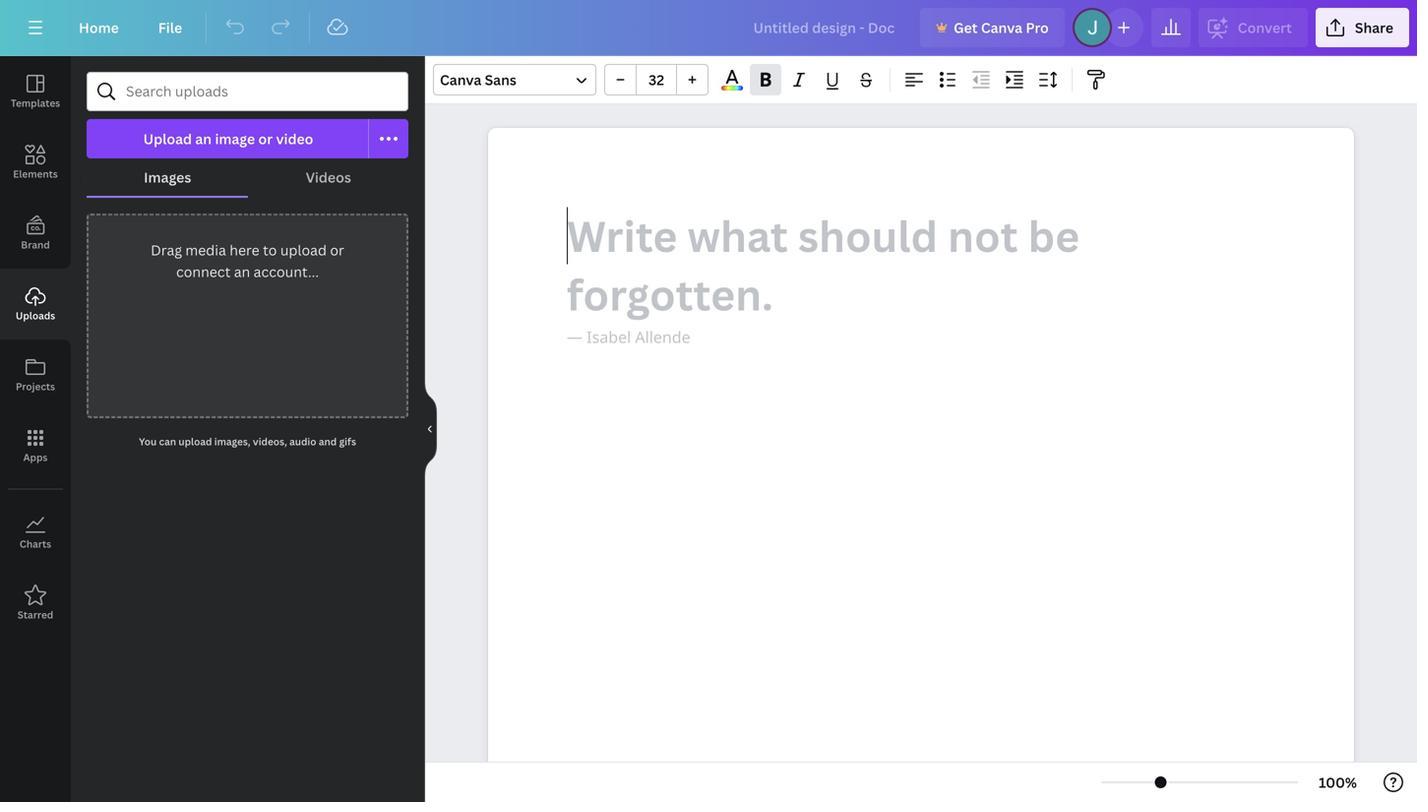 Task type: describe. For each thing, give the bounding box(es) containing it.
starred button
[[0, 568, 71, 639]]

videos
[[306, 168, 351, 187]]

templates button
[[0, 56, 71, 127]]

canva inside button
[[982, 18, 1023, 37]]

account...
[[254, 262, 319, 281]]

convert button
[[1199, 8, 1308, 47]]

file
[[158, 18, 182, 37]]

or inside button
[[258, 129, 273, 148]]

100%
[[1320, 773, 1358, 792]]

canva sans button
[[433, 64, 597, 96]]

apps button
[[0, 411, 71, 481]]

connect
[[176, 262, 231, 281]]

pro
[[1026, 18, 1049, 37]]

get
[[954, 18, 978, 37]]

hide image
[[424, 382, 437, 477]]

templates
[[11, 96, 60, 110]]

an inside drag media here to upload or connect an account...
[[234, 262, 250, 281]]

here
[[230, 241, 260, 259]]

home
[[79, 18, 119, 37]]

convert
[[1238, 18, 1293, 37]]

Design title text field
[[738, 8, 913, 47]]

upload an image or video
[[143, 129, 313, 148]]

share
[[1356, 18, 1394, 37]]

to
[[263, 241, 277, 259]]

an inside button
[[195, 129, 212, 148]]

elements button
[[0, 127, 71, 198]]

get canva pro button
[[921, 8, 1065, 47]]

– – number field
[[643, 70, 671, 89]]

brand
[[21, 238, 50, 252]]

audio
[[290, 435, 317, 448]]

can
[[159, 435, 176, 448]]



Task type: locate. For each thing, give the bounding box(es) containing it.
get canva pro
[[954, 18, 1049, 37]]

images
[[144, 168, 191, 187]]

upload inside drag media here to upload or connect an account...
[[280, 241, 327, 259]]

canva inside dropdown button
[[440, 70, 482, 89]]

images,
[[214, 435, 251, 448]]

canva sans
[[440, 70, 517, 89]]

brand button
[[0, 198, 71, 269]]

home link
[[63, 8, 135, 47]]

side panel tab list
[[0, 56, 71, 639]]

or right to
[[330, 241, 344, 259]]

upload
[[280, 241, 327, 259], [179, 435, 212, 448]]

and
[[319, 435, 337, 448]]

None text field
[[488, 128, 1355, 802]]

1 vertical spatial or
[[330, 241, 344, 259]]

videos button
[[249, 159, 409, 196]]

main menu bar
[[0, 0, 1418, 56]]

gifs
[[339, 435, 356, 448]]

or inside drag media here to upload or connect an account...
[[330, 241, 344, 259]]

charts button
[[0, 497, 71, 568]]

0 horizontal spatial or
[[258, 129, 273, 148]]

file button
[[143, 8, 198, 47]]

100% button
[[1307, 767, 1371, 799]]

projects
[[16, 380, 55, 393]]

video
[[276, 129, 313, 148]]

drag
[[151, 241, 182, 259]]

upload up account...
[[280, 241, 327, 259]]

an down here
[[234, 262, 250, 281]]

sans
[[485, 70, 517, 89]]

color range image
[[722, 86, 743, 91]]

upload right can
[[179, 435, 212, 448]]

uploads
[[16, 309, 55, 322]]

0 vertical spatial or
[[258, 129, 273, 148]]

an left the image
[[195, 129, 212, 148]]

canva left the "pro"
[[982, 18, 1023, 37]]

charts
[[20, 538, 51, 551]]

upload
[[143, 129, 192, 148]]

images button
[[87, 159, 249, 196]]

drag media here to upload or connect an account...
[[151, 241, 344, 281]]

elements
[[13, 167, 58, 181]]

videos,
[[253, 435, 287, 448]]

you can upload images, videos, audio and gifs
[[139, 435, 356, 448]]

apps
[[23, 451, 48, 464]]

or
[[258, 129, 273, 148], [330, 241, 344, 259]]

0 vertical spatial canva
[[982, 18, 1023, 37]]

or left video
[[258, 129, 273, 148]]

uploads button
[[0, 269, 71, 340]]

starred
[[17, 608, 53, 622]]

1 vertical spatial upload
[[179, 435, 212, 448]]

1 horizontal spatial an
[[234, 262, 250, 281]]

group
[[605, 64, 709, 96]]

canva left sans
[[440, 70, 482, 89]]

share button
[[1316, 8, 1410, 47]]

0 horizontal spatial upload
[[179, 435, 212, 448]]

1 horizontal spatial upload
[[280, 241, 327, 259]]

an
[[195, 129, 212, 148], [234, 262, 250, 281]]

1 horizontal spatial canva
[[982, 18, 1023, 37]]

1 horizontal spatial or
[[330, 241, 344, 259]]

you
[[139, 435, 157, 448]]

image
[[215, 129, 255, 148]]

0 vertical spatial upload
[[280, 241, 327, 259]]

1 vertical spatial canva
[[440, 70, 482, 89]]

media
[[186, 241, 226, 259]]

0 horizontal spatial canva
[[440, 70, 482, 89]]

canva
[[982, 18, 1023, 37], [440, 70, 482, 89]]

Search uploads search field
[[126, 73, 396, 110]]

upload an image or video button
[[87, 119, 369, 159]]

1 vertical spatial an
[[234, 262, 250, 281]]

0 horizontal spatial an
[[195, 129, 212, 148]]

0 vertical spatial an
[[195, 129, 212, 148]]

projects button
[[0, 340, 71, 411]]



Task type: vqa. For each thing, say whether or not it's contained in the screenshot.
Free •
no



